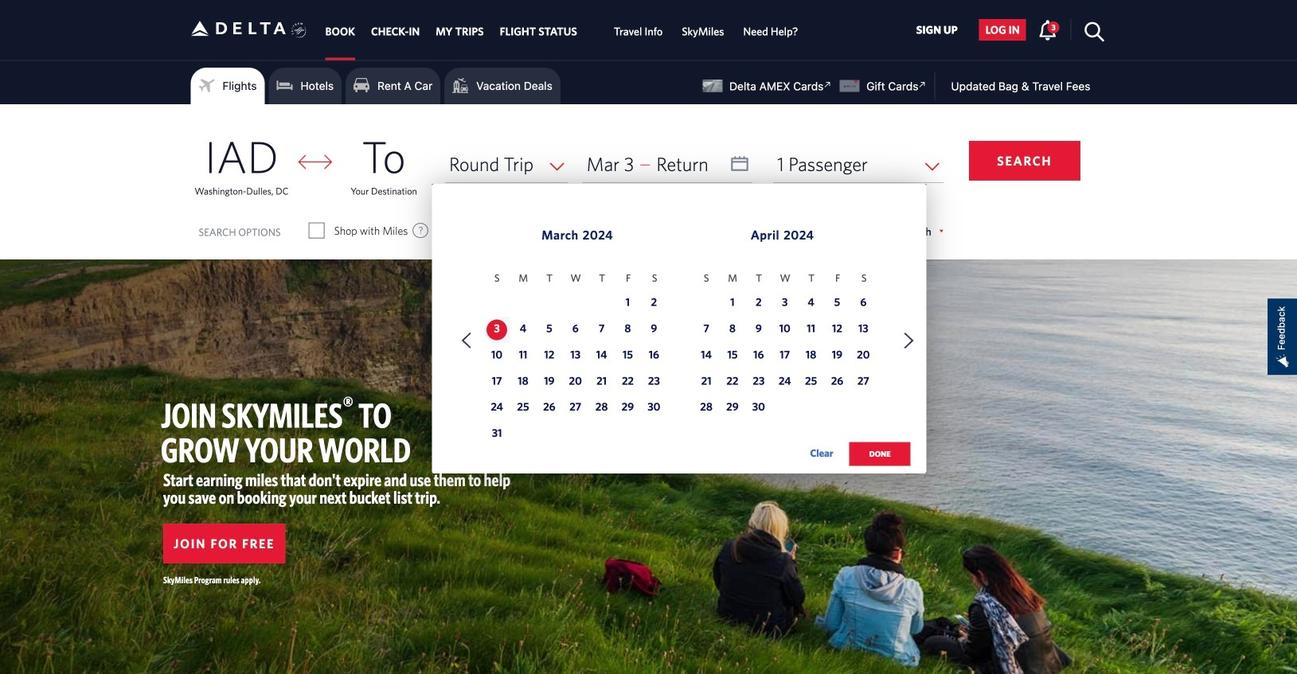 Task type: vqa. For each thing, say whether or not it's contained in the screenshot.
tab panel
yes



Task type: locate. For each thing, give the bounding box(es) containing it.
tab list
[[317, 0, 808, 60]]

None checkbox
[[594, 223, 608, 239]]

skyteam image
[[291, 5, 307, 55]]

tab panel
[[0, 104, 1297, 483]]

this link opens another site in a new window that may not follow the same accessibility policies as delta air lines. image
[[915, 77, 930, 92]]

None checkbox
[[309, 223, 324, 239]]

None field
[[445, 146, 568, 183], [773, 146, 943, 183], [445, 146, 568, 183], [773, 146, 943, 183]]

None text field
[[583, 146, 753, 183]]

this link opens another site in a new window that may not follow the same accessibility policies as delta air lines. image
[[820, 77, 835, 92]]



Task type: describe. For each thing, give the bounding box(es) containing it.
delta air lines image
[[191, 4, 286, 53]]

calendar expanded, use arrow keys to select date application
[[432, 184, 927, 483]]



